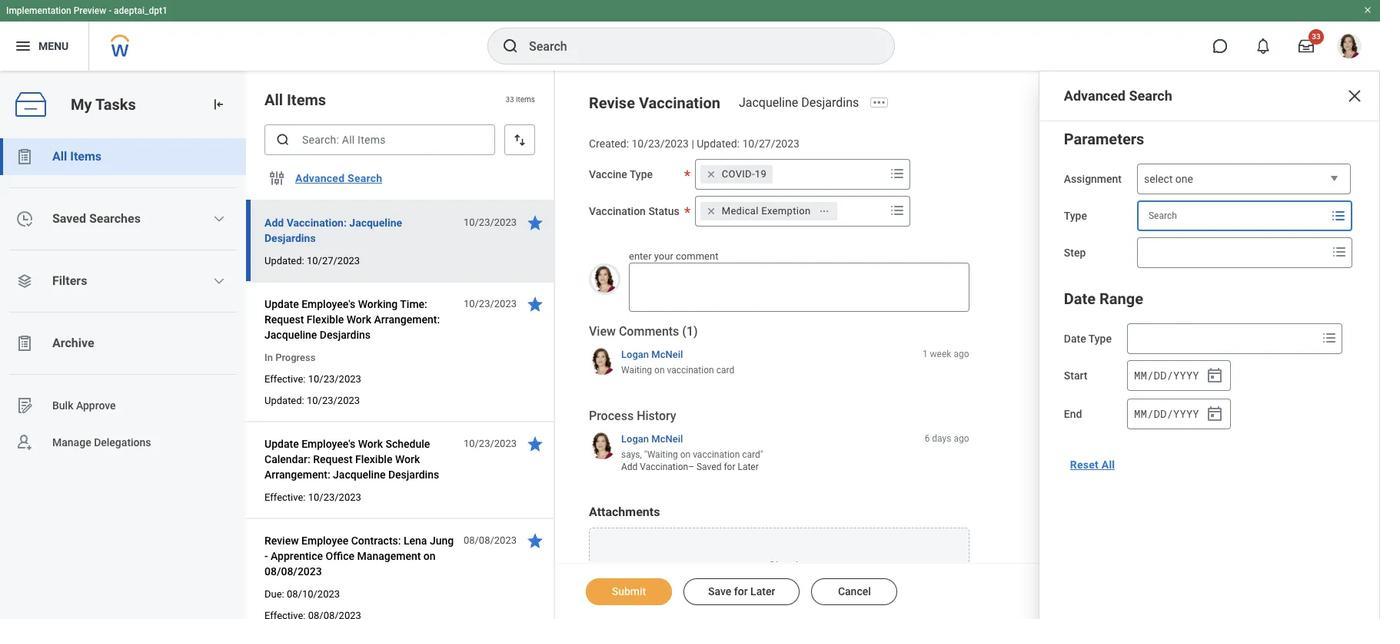 Task type: locate. For each thing, give the bounding box(es) containing it.
0 horizontal spatial add
[[264, 217, 284, 229]]

0 vertical spatial all items
[[264, 91, 326, 109]]

1 effective: from the top
[[264, 374, 306, 385]]

2 mm / dd / yyyy from the top
[[1134, 406, 1199, 421]]

1 vertical spatial flexible
[[355, 454, 392, 466]]

approve
[[76, 400, 116, 412]]

logan mcneil up waiting on the bottom left of the page
[[621, 349, 683, 360]]

calendar image
[[1206, 405, 1224, 424]]

1 horizontal spatial advanced
[[1064, 88, 1126, 104]]

effective: 10/23/2023 up updated: 10/23/2023
[[264, 374, 361, 385]]

1 vertical spatial x small image
[[703, 204, 719, 219]]

dd inside end group
[[1154, 406, 1167, 421]]

jacqueline desjardins
[[739, 95, 859, 110]]

1 vertical spatial add
[[621, 462, 638, 473]]

logan mcneil button up waiting on the bottom left of the page
[[621, 348, 683, 361]]

1 horizontal spatial all
[[264, 91, 283, 109]]

search up add vaccination: jacqueline desjardins "button"
[[348, 172, 382, 185]]

logan mcneil up "waiting at the bottom of page
[[621, 433, 683, 445]]

2 vertical spatial type
[[1089, 333, 1112, 345]]

advanced up parameters button
[[1064, 88, 1126, 104]]

revise
[[589, 94, 635, 112]]

3 star image from the top
[[526, 532, 544, 551]]

arrangement: down time:
[[374, 314, 440, 326]]

0 vertical spatial work
[[347, 314, 371, 326]]

covid-19
[[722, 168, 767, 180]]

0 vertical spatial star image
[[526, 214, 544, 232]]

week
[[930, 349, 951, 360]]

flexible down the schedule
[[355, 454, 392, 466]]

updated: down vaccination:
[[264, 255, 304, 267]]

logan for history
[[621, 433, 649, 445]]

1 vertical spatial ago
[[954, 433, 969, 444]]

0 vertical spatial on
[[654, 365, 665, 376]]

2 horizontal spatial on
[[680, 450, 691, 461]]

- inside review employee contracts: lena jung - apprentice office management on 08/08/2023
[[264, 551, 268, 563]]

0 vertical spatial add
[[264, 217, 284, 229]]

tasks
[[95, 95, 136, 113]]

1 update from the top
[[264, 298, 299, 311]]

schedule
[[386, 438, 430, 451]]

logan mcneil button up "waiting at the bottom of page
[[621, 433, 683, 446]]

0 vertical spatial effective: 10/23/2023
[[264, 374, 361, 385]]

logan mcneil for history
[[621, 433, 683, 445]]

work down working at the left of the page
[[347, 314, 371, 326]]

vaccination up 'saved'
[[693, 450, 740, 461]]

x small image left medical
[[703, 204, 719, 219]]

effective: 10/23/2023 up employee
[[264, 492, 361, 504]]

mm / dd / yyyy up end group
[[1134, 368, 1199, 383]]

select one
[[1144, 173, 1193, 185]]

prompts image for type
[[1329, 207, 1348, 225]]

0 horizontal spatial 10/27/2023
[[307, 255, 360, 267]]

bulk approve
[[52, 400, 116, 412]]

1 horizontal spatial -
[[264, 551, 268, 563]]

1 vertical spatial all items
[[52, 149, 102, 164]]

list
[[0, 138, 246, 461]]

0 vertical spatial request
[[264, 314, 304, 326]]

updated: for updated: 10/27/2023
[[264, 255, 304, 267]]

says, "waiting on vaccination card" add vaccination – saved for later
[[621, 450, 763, 473]]

0 horizontal spatial type
[[630, 168, 653, 180]]

arrangement:
[[374, 314, 440, 326], [264, 469, 330, 481]]

employee's inside update employee's working time: request flexible work arrangement: jacqueline desjardins
[[301, 298, 355, 311]]

logan up says,
[[621, 433, 649, 445]]

employee's for flexible
[[301, 298, 355, 311]]

1 vertical spatial 08/08/2023
[[264, 566, 322, 578]]

effective: down calendar:
[[264, 492, 306, 504]]

star image for review employee contracts: lena jung - apprentice office management on 08/08/2023
[[526, 532, 544, 551]]

08/08/2023 inside review employee contracts: lena jung - apprentice office management on 08/08/2023
[[264, 566, 322, 578]]

2 dd from the top
[[1154, 406, 1167, 421]]

2 logan from the top
[[621, 433, 649, 445]]

0 vertical spatial advanced
[[1064, 88, 1126, 104]]

jacqueline down advanced search button
[[349, 217, 402, 229]]

0 vertical spatial x small image
[[703, 167, 719, 182]]

1 yyyy from the top
[[1173, 368, 1199, 383]]

request right calendar:
[[313, 454, 353, 466]]

related actions image
[[819, 206, 830, 216]]

star image
[[526, 214, 544, 232], [526, 295, 544, 314], [526, 532, 544, 551]]

search up parameters button
[[1129, 88, 1172, 104]]

assignment
[[1064, 173, 1122, 185]]

2 x small image from the top
[[703, 204, 719, 219]]

process history region
[[589, 408, 969, 479]]

1 vertical spatial logan mcneil button
[[621, 433, 683, 446]]

1 mcneil from the top
[[651, 349, 683, 360]]

mm / dd / yyyy down start group at the right bottom of the page
[[1134, 406, 1199, 421]]

1 vertical spatial on
[[680, 450, 691, 461]]

my
[[71, 95, 92, 113]]

vaccine
[[589, 168, 627, 180]]

2 employee's from the top
[[301, 438, 355, 451]]

x small image inside the covid-19, press delete to clear value. option
[[703, 167, 719, 182]]

jung
[[430, 535, 454, 547]]

1 vertical spatial prompts image
[[888, 201, 906, 220]]

0 horizontal spatial items
[[70, 149, 102, 164]]

mcneil
[[651, 349, 683, 360], [651, 433, 683, 445]]

update inside update employee's working time: request flexible work arrangement: jacqueline desjardins
[[264, 298, 299, 311]]

0 horizontal spatial 08/08/2023
[[264, 566, 322, 578]]

yyyy inside start group
[[1173, 368, 1199, 383]]

08/08/2023 right jung
[[464, 535, 517, 547]]

10/27/2023 up 19
[[742, 138, 800, 150]]

1 vertical spatial mm / dd / yyyy
[[1134, 406, 1199, 421]]

progress
[[275, 352, 316, 364]]

2 vertical spatial prompts image
[[1320, 329, 1339, 348]]

review employee contracts: lena jung - apprentice office management on 08/08/2023
[[264, 535, 454, 578]]

0 vertical spatial mcneil
[[651, 349, 683, 360]]

mcneil for history
[[651, 433, 683, 445]]

mm for start
[[1134, 368, 1147, 383]]

logan mcneil inside 'process history' region
[[621, 433, 683, 445]]

employee's up calendar:
[[301, 438, 355, 451]]

mcneil inside 'process history' region
[[651, 433, 683, 445]]

dd up end group
[[1154, 368, 1167, 383]]

(1)
[[682, 325, 698, 339]]

updated: right |
[[697, 138, 740, 150]]

2 logan mcneil from the top
[[621, 433, 683, 445]]

advanced search up vaccination:
[[295, 172, 382, 185]]

1 date from the top
[[1064, 290, 1096, 308]]

33
[[505, 96, 514, 104]]

0 horizontal spatial request
[[264, 314, 304, 326]]

0 vertical spatial clipboard image
[[15, 148, 34, 166]]

1 vertical spatial effective:
[[264, 492, 306, 504]]

1 vertical spatial logan
[[621, 433, 649, 445]]

type inside "date range" group
[[1089, 333, 1112, 345]]

calendar image
[[1206, 367, 1224, 385]]

10/27/2023
[[742, 138, 800, 150], [307, 255, 360, 267]]

items
[[287, 91, 326, 109], [70, 149, 102, 164]]

0 vertical spatial items
[[287, 91, 326, 109]]

step
[[1064, 247, 1086, 259]]

desjardins inside update employee's working time: request flexible work arrangement: jacqueline desjardins
[[320, 329, 371, 341]]

jacqueline inside 'add vaccination: jacqueline desjardins'
[[349, 217, 402, 229]]

0 vertical spatial date
[[1064, 290, 1096, 308]]

desjardins
[[801, 95, 859, 110], [264, 232, 316, 244], [320, 329, 371, 341], [388, 469, 439, 481]]

1 logan mcneil button from the top
[[621, 348, 683, 361]]

adeptai_dpt1
[[114, 5, 168, 16]]

desjardins inside update employee's work schedule calendar: request flexible work arrangement: jacqueline desjardins
[[388, 469, 439, 481]]

flexible up progress
[[307, 314, 344, 326]]

employee's inside update employee's work schedule calendar: request flexible work arrangement: jacqueline desjardins
[[301, 438, 355, 451]]

1 vertical spatial employee's
[[301, 438, 355, 451]]

–
[[688, 462, 694, 473]]

1 vertical spatial clipboard image
[[15, 334, 34, 353]]

0 vertical spatial type
[[630, 168, 653, 180]]

2 effective: 10/23/2023 from the top
[[264, 492, 361, 504]]

dd for end
[[1154, 406, 1167, 421]]

on down jung
[[424, 551, 436, 563]]

mm down start group at the right bottom of the page
[[1134, 406, 1147, 421]]

request
[[264, 314, 304, 326], [313, 454, 353, 466]]

type down date range
[[1089, 333, 1112, 345]]

prompts image
[[1329, 207, 1348, 225], [1330, 243, 1349, 261], [1320, 329, 1339, 348]]

office
[[326, 551, 355, 563]]

enter your comment
[[629, 250, 718, 262]]

process history
[[589, 409, 676, 424]]

x small image inside medical exemption, press delete to clear value. option
[[703, 204, 719, 219]]

advanced search
[[1064, 88, 1172, 104], [295, 172, 382, 185]]

0 horizontal spatial -
[[109, 5, 112, 16]]

2 mm from the top
[[1134, 406, 1147, 421]]

6
[[925, 433, 930, 444]]

archive
[[52, 336, 94, 351]]

yyyy
[[1173, 368, 1199, 383], [1173, 406, 1199, 421]]

update up calendar:
[[264, 438, 299, 451]]

1 horizontal spatial all items
[[264, 91, 326, 109]]

add down says,
[[621, 462, 638, 473]]

x small image
[[703, 167, 719, 182], [703, 204, 719, 219]]

desjardins inside 'add vaccination: jacqueline desjardins'
[[264, 232, 316, 244]]

ago right week
[[954, 349, 969, 360]]

medical exemption
[[722, 205, 811, 217]]

1 x small image from the top
[[703, 167, 719, 182]]

prompts image for vaccine type
[[888, 164, 906, 183]]

dd inside start group
[[1154, 368, 1167, 383]]

2 clipboard image from the top
[[15, 334, 34, 353]]

jacqueline up in progress
[[264, 329, 317, 341]]

- right preview
[[109, 5, 112, 16]]

updated: 10/27/2023
[[264, 255, 360, 267]]

on inside says, "waiting on vaccination card" add vaccination – saved for later
[[680, 450, 691, 461]]

0 horizontal spatial all items
[[52, 149, 102, 164]]

1 employee's from the top
[[301, 298, 355, 311]]

revise vaccination
[[589, 94, 720, 112]]

0 vertical spatial ago
[[954, 349, 969, 360]]

ago
[[954, 349, 969, 360], [954, 433, 969, 444]]

2 vertical spatial vaccination
[[640, 462, 688, 473]]

work down the schedule
[[395, 454, 420, 466]]

0 vertical spatial effective:
[[264, 374, 306, 385]]

all items up search image
[[264, 91, 326, 109]]

2 update from the top
[[264, 438, 299, 451]]

search inside button
[[348, 172, 382, 185]]

vaccination
[[639, 94, 720, 112], [589, 205, 646, 217], [640, 462, 688, 473]]

advanced right the configure image
[[295, 172, 345, 185]]

effective: 10/23/2023
[[264, 374, 361, 385], [264, 492, 361, 504]]

ago right days
[[954, 433, 969, 444]]

one
[[1175, 173, 1193, 185]]

clipboard image for all items
[[15, 148, 34, 166]]

items down my
[[70, 149, 102, 164]]

33 items
[[505, 96, 535, 104]]

logan mcneil button
[[621, 348, 683, 361], [621, 433, 683, 446]]

logan mcneil
[[621, 349, 683, 360], [621, 433, 683, 445]]

2 logan mcneil button from the top
[[621, 433, 683, 446]]

mm / dd / yyyy for start
[[1134, 368, 1199, 383]]

flexible
[[307, 314, 344, 326], [355, 454, 392, 466]]

add
[[264, 217, 284, 229], [621, 462, 638, 473]]

add inside says, "waiting on vaccination card" add vaccination – saved for later
[[621, 462, 638, 473]]

0 vertical spatial logan
[[621, 349, 649, 360]]

0 vertical spatial mm
[[1134, 368, 1147, 383]]

0 vertical spatial 10/27/2023
[[742, 138, 800, 150]]

all
[[264, 91, 283, 109], [52, 149, 67, 164], [1102, 459, 1115, 471]]

vaccination down vaccine type
[[589, 205, 646, 217]]

2 yyyy from the top
[[1173, 406, 1199, 421]]

end group
[[1127, 399, 1231, 430]]

0 vertical spatial logan mcneil
[[621, 349, 683, 360]]

update down updated: 10/27/2023
[[264, 298, 299, 311]]

1 vertical spatial vaccination
[[693, 450, 740, 461]]

jacqueline down the schedule
[[333, 469, 386, 481]]

1 horizontal spatial flexible
[[355, 454, 392, 466]]

1 vertical spatial update
[[264, 438, 299, 451]]

request inside update employee's work schedule calendar: request flexible work arrangement: jacqueline desjardins
[[313, 454, 353, 466]]

yyyy left calendar image
[[1173, 368, 1199, 383]]

0 vertical spatial mm / dd / yyyy
[[1134, 368, 1199, 383]]

0 horizontal spatial all
[[52, 149, 67, 164]]

1 horizontal spatial items
[[287, 91, 326, 109]]

update for update employee's work schedule calendar: request flexible work arrangement: jacqueline desjardins
[[264, 438, 299, 451]]

2 prompts image from the top
[[888, 201, 906, 220]]

vaccination:
[[287, 217, 347, 229]]

2 vertical spatial star image
[[526, 532, 544, 551]]

dd down start group at the right bottom of the page
[[1154, 406, 1167, 421]]

08/08/2023 down apprentice
[[264, 566, 322, 578]]

employee's down updated: 10/27/2023
[[301, 298, 355, 311]]

10/27/2023 inside item list element
[[307, 255, 360, 267]]

vaccination up |
[[639, 94, 720, 112]]

date range button
[[1064, 290, 1143, 308]]

star image for update employee's working time: request flexible work arrangement: jacqueline desjardins
[[526, 295, 544, 314]]

x small image left covid-
[[703, 167, 719, 182]]

0 vertical spatial vaccination
[[639, 94, 720, 112]]

time:
[[400, 298, 427, 311]]

logan mcneil button inside 'process history' region
[[621, 433, 683, 446]]

arrangement: inside update employee's working time: request flexible work arrangement: jacqueline desjardins
[[374, 314, 440, 326]]

0 vertical spatial prompts image
[[1329, 207, 1348, 225]]

- down review
[[264, 551, 268, 563]]

2 date from the top
[[1064, 333, 1086, 345]]

mm inside start group
[[1134, 368, 1147, 383]]

effective: down in progress
[[264, 374, 306, 385]]

enter your comment text field
[[629, 263, 969, 312]]

1 horizontal spatial search
[[1129, 88, 1172, 104]]

1 vertical spatial all
[[52, 149, 67, 164]]

contracts:
[[351, 535, 401, 547]]

date for date range
[[1064, 290, 1096, 308]]

1 vertical spatial arrangement:
[[264, 469, 330, 481]]

vaccination inside says, "waiting on vaccination card" add vaccination – saved for later
[[693, 450, 740, 461]]

logan inside 'process history' region
[[621, 433, 649, 445]]

1 horizontal spatial request
[[313, 454, 353, 466]]

logan up waiting on the bottom left of the page
[[621, 349, 649, 360]]

1 vertical spatial updated:
[[264, 255, 304, 267]]

0 vertical spatial update
[[264, 298, 299, 311]]

employee's for request
[[301, 438, 355, 451]]

date up start
[[1064, 333, 1086, 345]]

0 vertical spatial 08/08/2023
[[464, 535, 517, 547]]

0 vertical spatial search
[[1129, 88, 1172, 104]]

1 prompts image from the top
[[888, 164, 906, 183]]

prompts image for step
[[1330, 243, 1349, 261]]

1 dd from the top
[[1154, 368, 1167, 383]]

vaccination down "waiting at the bottom of page
[[640, 462, 688, 473]]

updated: for updated: 10/23/2023
[[264, 395, 304, 407]]

0 vertical spatial all
[[264, 91, 283, 109]]

lena
[[404, 535, 427, 547]]

logan mcneil button for comments
[[621, 348, 683, 361]]

vaccination left 'card' at the right of page
[[667, 365, 714, 376]]

updated:
[[697, 138, 740, 150], [264, 255, 304, 267], [264, 395, 304, 407]]

mm for end
[[1134, 406, 1147, 421]]

action bar region
[[555, 564, 1380, 620]]

mm / dd / yyyy inside end group
[[1134, 406, 1199, 421]]

mm inside end group
[[1134, 406, 1147, 421]]

all items down my
[[52, 149, 102, 164]]

0 vertical spatial logan mcneil button
[[621, 348, 683, 361]]

employee
[[301, 535, 348, 547]]

on right waiting on the bottom left of the page
[[654, 365, 665, 376]]

2 vertical spatial updated:
[[264, 395, 304, 407]]

1 vertical spatial dd
[[1154, 406, 1167, 421]]

mm up end group
[[1134, 368, 1147, 383]]

request inside update employee's working time: request flexible work arrangement: jacqueline desjardins
[[264, 314, 304, 326]]

1 horizontal spatial advanced search
[[1064, 88, 1172, 104]]

profile logan mcneil element
[[1328, 29, 1371, 63]]

on
[[654, 365, 665, 376], [680, 450, 691, 461], [424, 551, 436, 563]]

1 clipboard image from the top
[[15, 148, 34, 166]]

08/08/2023
[[464, 535, 517, 547], [264, 566, 322, 578]]

2 star image from the top
[[526, 295, 544, 314]]

parameters group
[[1064, 127, 1355, 268]]

items inside button
[[70, 149, 102, 164]]

0 horizontal spatial flexible
[[307, 314, 344, 326]]

reset
[[1070, 459, 1099, 471]]

advanced search up parameters button
[[1064, 88, 1172, 104]]

1 vertical spatial mm
[[1134, 406, 1147, 421]]

attachments region
[[589, 505, 969, 620]]

0 horizontal spatial on
[[424, 551, 436, 563]]

ago for process history
[[954, 433, 969, 444]]

mm / dd / yyyy
[[1134, 368, 1199, 383], [1134, 406, 1199, 421]]

1 horizontal spatial add
[[621, 462, 638, 473]]

mm / dd / yyyy inside start group
[[1134, 368, 1199, 383]]

advanced search inside dialog
[[1064, 88, 1172, 104]]

type for date type
[[1089, 333, 1112, 345]]

prompts image
[[888, 164, 906, 183], [888, 201, 906, 220]]

on up the –
[[680, 450, 691, 461]]

clipboard image inside 'all items' button
[[15, 148, 34, 166]]

date up date type
[[1064, 290, 1096, 308]]

archive button
[[0, 325, 246, 362]]

10/27/2023 down 'add vaccination: jacqueline desjardins'
[[307, 255, 360, 267]]

work left the schedule
[[358, 438, 383, 451]]

due:
[[264, 589, 284, 600]]

jacqueline inside update employee's working time: request flexible work arrangement: jacqueline desjardins
[[264, 329, 317, 341]]

employee's
[[301, 298, 355, 311], [301, 438, 355, 451]]

1 mm / dd / yyyy from the top
[[1134, 368, 1199, 383]]

1 horizontal spatial 10/27/2023
[[742, 138, 800, 150]]

2 vertical spatial on
[[424, 551, 436, 563]]

star image
[[526, 435, 544, 454]]

1 vertical spatial request
[[313, 454, 353, 466]]

updated: down in progress
[[264, 395, 304, 407]]

1 vertical spatial 10/27/2023
[[307, 255, 360, 267]]

implementation
[[6, 5, 71, 16]]

date range group
[[1064, 287, 1355, 431]]

flexible inside update employee's working time: request flexible work arrangement: jacqueline desjardins
[[307, 314, 344, 326]]

update employee's work schedule calendar: request flexible work arrangement: jacqueline desjardins button
[[264, 435, 455, 484]]

/
[[1147, 368, 1154, 383], [1167, 368, 1173, 383], [1147, 406, 1154, 421], [1167, 406, 1173, 421]]

1 vertical spatial date
[[1064, 333, 1086, 345]]

1 horizontal spatial type
[[1064, 210, 1087, 222]]

inbox large image
[[1299, 38, 1314, 54]]

logan
[[621, 349, 649, 360], [621, 433, 649, 445]]

2 ago from the top
[[954, 433, 969, 444]]

2 vertical spatial all
[[1102, 459, 1115, 471]]

created: 10/23/2023 | updated: 10/27/2023
[[589, 138, 800, 150]]

1 ago from the top
[[954, 349, 969, 360]]

0 vertical spatial -
[[109, 5, 112, 16]]

request up in progress
[[264, 314, 304, 326]]

for
[[724, 462, 735, 473]]

1 vertical spatial star image
[[526, 295, 544, 314]]

yyyy inside end group
[[1173, 406, 1199, 421]]

Type field
[[1139, 202, 1328, 230]]

covid-19, press delete to clear value. option
[[700, 165, 773, 184]]

0 vertical spatial arrangement:
[[374, 314, 440, 326]]

mm
[[1134, 368, 1147, 383], [1134, 406, 1147, 421]]

1 horizontal spatial arrangement:
[[374, 314, 440, 326]]

search image
[[501, 37, 520, 55]]

0 vertical spatial prompts image
[[888, 164, 906, 183]]

clipboard image inside archive button
[[15, 334, 34, 353]]

1 logan mcneil from the top
[[621, 349, 683, 360]]

1 star image from the top
[[526, 214, 544, 232]]

ago inside 'process history' region
[[954, 433, 969, 444]]

1 vertical spatial type
[[1064, 210, 1087, 222]]

type up 'step'
[[1064, 210, 1087, 222]]

1 horizontal spatial on
[[654, 365, 665, 376]]

list containing all items
[[0, 138, 246, 461]]

items up search image
[[287, 91, 326, 109]]

yyyy left calendar icon in the bottom right of the page
[[1173, 406, 1199, 421]]

|
[[691, 138, 694, 150]]

clipboard image
[[15, 148, 34, 166], [15, 334, 34, 353]]

type right vaccine
[[630, 168, 653, 180]]

1 logan from the top
[[621, 349, 649, 360]]

rename image
[[15, 397, 34, 415]]

1 vertical spatial items
[[70, 149, 102, 164]]

0 horizontal spatial search
[[348, 172, 382, 185]]

mcneil up waiting on vaccination card
[[651, 349, 683, 360]]

advanced search inside button
[[295, 172, 382, 185]]

1 vertical spatial prompts image
[[1330, 243, 1349, 261]]

1 mm from the top
[[1134, 368, 1147, 383]]

medical exemption element
[[722, 204, 811, 218]]

0 vertical spatial dd
[[1154, 368, 1167, 383]]

mcneil up "waiting at the bottom of page
[[651, 433, 683, 445]]

0 vertical spatial yyyy
[[1173, 368, 1199, 383]]

arrangement: down calendar:
[[264, 469, 330, 481]]

update inside update employee's work schedule calendar: request flexible work arrangement: jacqueline desjardins
[[264, 438, 299, 451]]

advanced inside button
[[295, 172, 345, 185]]

2 mcneil from the top
[[651, 433, 683, 445]]

prompts image for vaccination status
[[888, 201, 906, 220]]

1 vertical spatial search
[[348, 172, 382, 185]]

0 horizontal spatial advanced search
[[295, 172, 382, 185]]

2 effective: from the top
[[264, 492, 306, 504]]

add left vaccination:
[[264, 217, 284, 229]]



Task type: vqa. For each thing, say whether or not it's contained in the screenshot.
Date Range
yes



Task type: describe. For each thing, give the bounding box(es) containing it.
items inside item list element
[[287, 91, 326, 109]]

all items inside button
[[52, 149, 102, 164]]

medical exemption, press delete to clear value. option
[[700, 202, 838, 220]]

manage delegations
[[52, 436, 151, 449]]

in
[[264, 352, 273, 364]]

date for date type
[[1064, 333, 1086, 345]]

start
[[1064, 370, 1087, 382]]

0 vertical spatial vaccination
[[667, 365, 714, 376]]

user plus image
[[15, 434, 34, 452]]

bulk
[[52, 400, 73, 412]]

on inside review employee contracts: lena jung - apprentice office management on 08/08/2023
[[424, 551, 436, 563]]

add vaccination: jacqueline desjardins
[[264, 217, 402, 244]]

logan for comments
[[621, 349, 649, 360]]

updated: 10/23/2023
[[264, 395, 360, 407]]

reset all button
[[1064, 450, 1121, 481]]

exemption
[[761, 205, 811, 217]]

start group
[[1127, 361, 1231, 391]]

close environment banner image
[[1363, 5, 1372, 15]]

configure image
[[268, 169, 286, 188]]

logan mcneil for comments
[[621, 349, 683, 360]]

search image
[[275, 132, 291, 148]]

- inside banner
[[109, 5, 112, 16]]

attachments
[[589, 505, 660, 520]]

all items inside item list element
[[264, 91, 326, 109]]

Date Type field
[[1128, 325, 1317, 353]]

covid-19 element
[[722, 167, 767, 181]]

preview
[[74, 5, 106, 16]]

type inside parameters "group"
[[1064, 210, 1087, 222]]

status
[[648, 205, 679, 217]]

my tasks element
[[0, 71, 246, 620]]

vaccination inside says, "waiting on vaccination card" add vaccination – saved for later
[[640, 462, 688, 473]]

work inside update employee's working time: request flexible work arrangement: jacqueline desjardins
[[347, 314, 371, 326]]

later
[[738, 462, 759, 473]]

6 days ago
[[925, 433, 969, 444]]

1 week ago
[[923, 349, 969, 360]]

search inside dialog
[[1129, 88, 1172, 104]]

jacqueline up 19
[[739, 95, 798, 110]]

vaccination status
[[589, 205, 679, 217]]

item list element
[[246, 71, 555, 620]]

arrangement: inside update employee's work schedule calendar: request flexible work arrangement: jacqueline desjardins
[[264, 469, 330, 481]]

manage
[[52, 436, 91, 449]]

1
[[923, 349, 928, 360]]

notifications large image
[[1256, 38, 1271, 54]]

1 vertical spatial work
[[358, 438, 383, 451]]

mm / dd / yyyy for end
[[1134, 406, 1199, 421]]

days
[[932, 433, 951, 444]]

employee's photo (logan mcneil) image
[[589, 264, 620, 295]]

1 effective: 10/23/2023 from the top
[[264, 374, 361, 385]]

add vaccination: jacqueline desjardins button
[[264, 214, 455, 248]]

covid-
[[722, 168, 755, 180]]

clipboard image for archive
[[15, 334, 34, 353]]

view
[[589, 325, 616, 339]]

vaccine type
[[589, 168, 653, 180]]

delegations
[[94, 436, 151, 449]]

mcneil for comments
[[651, 349, 683, 360]]

parameters button
[[1064, 130, 1144, 148]]

1 vertical spatial vaccination
[[589, 205, 646, 217]]

dd for start
[[1154, 368, 1167, 383]]

review employee contracts: lena jung - apprentice office management on 08/08/2023 button
[[264, 532, 455, 581]]

due: 08/10/2023
[[264, 589, 340, 600]]

in progress
[[264, 352, 316, 364]]

my tasks
[[71, 95, 136, 113]]

waiting
[[621, 365, 652, 376]]

items
[[516, 96, 535, 104]]

enter
[[629, 250, 652, 262]]

advanced inside dialog
[[1064, 88, 1126, 104]]

update employee's working time: request flexible work arrangement: jacqueline desjardins button
[[264, 295, 455, 344]]

logan mcneil button for history
[[621, 433, 683, 446]]

review
[[264, 535, 299, 547]]

2 vertical spatial work
[[395, 454, 420, 466]]

waiting on vaccination card
[[621, 365, 734, 376]]

ago for view comments (1)
[[954, 349, 969, 360]]

select
[[1144, 173, 1173, 185]]

yyyy for end
[[1173, 406, 1199, 421]]

all inside item list element
[[264, 91, 283, 109]]

comments
[[619, 325, 679, 339]]

range
[[1100, 290, 1143, 308]]

all inside the advanced search dialog
[[1102, 459, 1115, 471]]

update for update employee's working time: request flexible work arrangement: jacqueline desjardins
[[264, 298, 299, 311]]

0 vertical spatial updated:
[[697, 138, 740, 150]]

calendar:
[[264, 454, 310, 466]]

prompts image for date type
[[1320, 329, 1339, 348]]

type for vaccine type
[[630, 168, 653, 180]]

date type
[[1064, 333, 1112, 345]]

manage delegations link
[[0, 424, 246, 461]]

x image
[[1346, 87, 1364, 105]]

says,
[[621, 450, 642, 461]]

all items button
[[0, 138, 246, 175]]

end
[[1064, 408, 1082, 421]]

your
[[654, 250, 673, 262]]

Step field
[[1138, 239, 1327, 267]]

bulk approve link
[[0, 388, 246, 424]]

transformation import image
[[211, 97, 226, 112]]

parameters
[[1064, 130, 1144, 148]]

jacqueline desjardins element
[[739, 95, 868, 110]]

advanced search dialog
[[1039, 71, 1380, 620]]

comment
[[676, 250, 718, 262]]

apprentice
[[271, 551, 323, 563]]

advanced search button
[[289, 163, 388, 194]]

update employee's work schedule calendar: request flexible work arrangement: jacqueline desjardins
[[264, 438, 439, 481]]

history
[[637, 409, 676, 424]]

process
[[589, 409, 634, 424]]

select one button
[[1137, 164, 1351, 195]]

implementation preview -   adeptai_dpt1 banner
[[0, 0, 1380, 71]]

add inside 'add vaccination: jacqueline desjardins'
[[264, 217, 284, 229]]

implementation preview -   adeptai_dpt1
[[6, 5, 168, 16]]

medical
[[722, 205, 759, 217]]

1 horizontal spatial 08/08/2023
[[464, 535, 517, 547]]

yyyy for start
[[1173, 368, 1199, 383]]

created:
[[589, 138, 629, 150]]

view comments (1)
[[589, 325, 698, 339]]

star image for add vaccination: jacqueline desjardins
[[526, 214, 544, 232]]

x small image for type
[[703, 167, 719, 182]]

"waiting
[[644, 450, 678, 461]]

reset all
[[1070, 459, 1115, 471]]

saved
[[697, 462, 722, 473]]

flexible inside update employee's work schedule calendar: request flexible work arrangement: jacqueline desjardins
[[355, 454, 392, 466]]

card
[[716, 365, 734, 376]]

19
[[755, 168, 767, 180]]

date range
[[1064, 290, 1143, 308]]

jacqueline inside update employee's work schedule calendar: request flexible work arrangement: jacqueline desjardins
[[333, 469, 386, 481]]

x small image for status
[[703, 204, 719, 219]]

card"
[[742, 450, 763, 461]]

all inside list
[[52, 149, 67, 164]]



